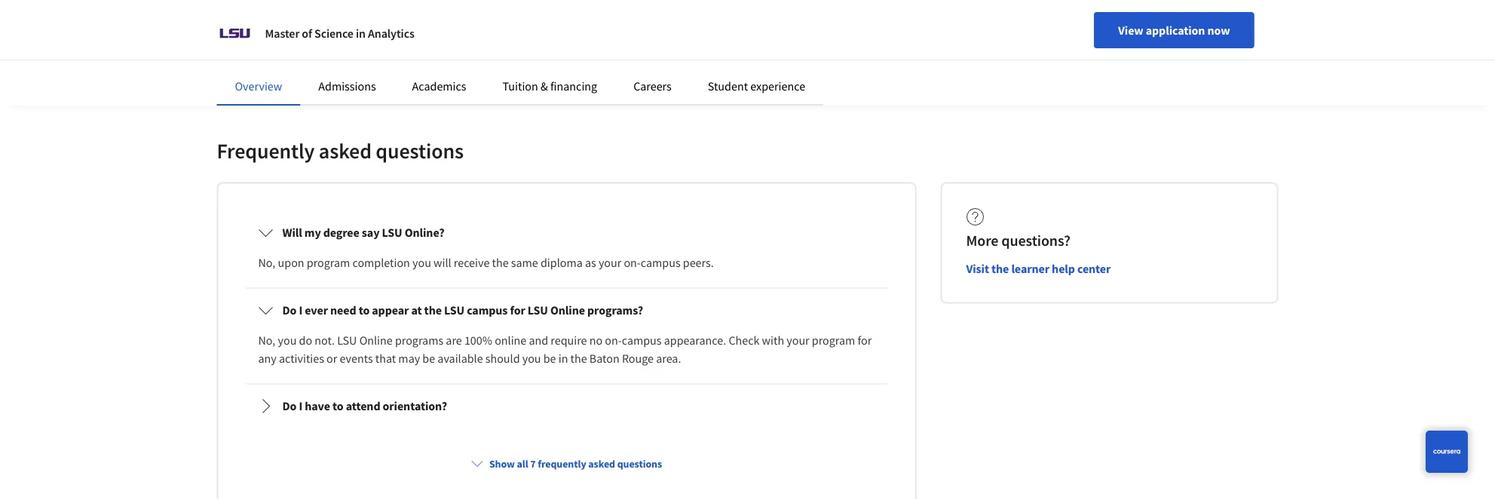 Task type: describe. For each thing, give the bounding box(es) containing it.
for inside no, you do not. lsu online programs are 100% online and require no on-campus appearance. check with your program for any activities or events that may be available should you be in the baton rouge area.
[[858, 333, 872, 348]]

the left same
[[492, 255, 509, 270]]

available
[[438, 351, 483, 366]]

diploma
[[541, 255, 583, 270]]

student experience link
[[708, 78, 806, 94]]

the inside no, you do not. lsu online programs are 100% online and require no on-campus appearance. check with your program for any activities or events that may be available should you be in the baton rouge area.
[[571, 351, 587, 366]]

2 horizontal spatial you
[[522, 351, 541, 366]]

the inside dropdown button
[[424, 303, 442, 318]]

do i ever need to appear at the lsu campus for lsu online programs?
[[282, 303, 643, 318]]

visit
[[966, 261, 989, 276]]

check
[[729, 333, 760, 348]]

frequently
[[217, 137, 315, 163]]

more questions?
[[966, 231, 1071, 249]]

will my degree say lsu online?
[[282, 225, 445, 240]]

area.
[[656, 351, 681, 366]]

no
[[590, 333, 603, 348]]

2 be from the left
[[544, 351, 556, 366]]

february 28, 2023
[[233, 33, 311, 47]]

appearance.
[[664, 333, 726, 348]]

overview
[[235, 78, 282, 94]]

february for february 6, 2023
[[1043, 33, 1083, 47]]

may
[[398, 351, 420, 366]]

admissions link
[[319, 78, 376, 94]]

no, upon program completion you will receive the same diploma as your on-campus peers.
[[258, 255, 714, 270]]

visit the learner help center
[[966, 261, 1111, 276]]

frequently
[[538, 456, 586, 470]]

0 vertical spatial your
[[599, 255, 622, 270]]

i for ever
[[299, 303, 303, 318]]

upon
[[278, 255, 304, 270]]

application
[[1146, 23, 1205, 38]]

receive
[[454, 255, 490, 270]]

have
[[305, 398, 330, 413]]

1 be from the left
[[423, 351, 435, 366]]

online?
[[405, 225, 445, 240]]

collapsed list
[[242, 208, 891, 432]]

will my degree say lsu online? button
[[246, 211, 887, 254]]

tuition & financing
[[503, 78, 597, 94]]

do i have to attend orientation? button
[[246, 385, 887, 427]]

february 6, 2023
[[1043, 33, 1116, 47]]

at
[[411, 303, 422, 318]]

online
[[495, 333, 527, 348]]

student
[[708, 78, 748, 94]]

say
[[362, 225, 380, 240]]

do for do i ever need to appear at the lsu campus for lsu online programs?
[[282, 303, 297, 318]]

more
[[966, 231, 999, 249]]

should
[[486, 351, 520, 366]]

2023 for february 28, 2023
[[290, 33, 311, 47]]

do i ever need to appear at the lsu campus for lsu online programs? button
[[246, 289, 887, 331]]

view
[[1118, 23, 1144, 38]]

show all 7 frequently asked questions
[[489, 456, 662, 470]]

show all 7 frequently asked questions button
[[465, 450, 668, 477]]

visit the learner help center link
[[966, 260, 1111, 278]]

rouge
[[622, 351, 654, 366]]

0 horizontal spatial to
[[333, 398, 344, 413]]

master
[[265, 26, 300, 41]]

careers link
[[634, 78, 672, 94]]

same
[[511, 255, 538, 270]]

program inside no, you do not. lsu online programs are 100% online and require no on-campus appearance. check with your program for any activities or events that may be available should you be in the baton rouge area.
[[812, 333, 855, 348]]

learn more for 6,
[[1043, 8, 1103, 24]]

and
[[529, 333, 548, 348]]

experience
[[751, 78, 806, 94]]

that
[[375, 351, 396, 366]]

as
[[585, 255, 596, 270]]

campus inside no, you do not. lsu online programs are 100% online and require no on-campus appearance. check with your program for any activities or events that may be available should you be in the baton rouge area.
[[622, 333, 662, 348]]

learn more link for 28,
[[233, 8, 293, 24]]

0 vertical spatial asked
[[319, 137, 372, 163]]

campus inside dropdown button
[[467, 303, 508, 318]]

will
[[282, 225, 302, 240]]

ever
[[305, 303, 328, 318]]

tuition
[[503, 78, 538, 94]]

student experience
[[708, 78, 806, 94]]

i for have
[[299, 398, 303, 413]]

overview link
[[235, 78, 282, 94]]

0 horizontal spatial questions
[[376, 137, 464, 163]]

will
[[434, 255, 451, 270]]

do for do i have to attend orientation?
[[282, 398, 297, 413]]

attend
[[346, 398, 380, 413]]

100%
[[464, 333, 492, 348]]

programs
[[395, 333, 444, 348]]

analytics
[[368, 26, 415, 41]]

center
[[1078, 261, 1111, 276]]

0 vertical spatial in
[[356, 26, 366, 41]]

science
[[315, 26, 354, 41]]

lsu inside will my degree say lsu online? dropdown button
[[382, 225, 402, 240]]

more for 6,
[[1076, 8, 1103, 24]]

activities
[[279, 351, 324, 366]]

academics
[[412, 78, 466, 94]]

learn more for 28,
[[233, 8, 293, 24]]

lsu up the and at the bottom of the page
[[528, 303, 548, 318]]

no, you do not. lsu online programs are 100% online and require no on-campus appearance. check with your program for any activities or events that may be available should you be in the baton rouge area.
[[258, 333, 872, 366]]

0 vertical spatial campus
[[641, 255, 681, 270]]



Task type: locate. For each thing, give the bounding box(es) containing it.
you left 'will'
[[413, 255, 431, 270]]

in right science
[[356, 26, 366, 41]]

are
[[446, 333, 462, 348]]

program down the degree
[[307, 255, 350, 270]]

completion
[[353, 255, 410, 270]]

or
[[327, 351, 337, 366]]

more up the 6,
[[1076, 8, 1103, 24]]

careers
[[634, 78, 672, 94]]

2 more from the left
[[1076, 8, 1103, 24]]

1 horizontal spatial to
[[359, 303, 370, 318]]

campus up 100%
[[467, 303, 508, 318]]

events
[[340, 351, 373, 366]]

0 horizontal spatial on-
[[605, 333, 622, 348]]

questions?
[[1002, 231, 1071, 249]]

1 2023 from the left
[[290, 33, 311, 47]]

no, inside no, you do not. lsu online programs are 100% online and require no on-campus appearance. check with your program for any activities or events that may be available should you be in the baton rouge area.
[[258, 333, 276, 348]]

0 horizontal spatial for
[[510, 303, 525, 318]]

learn for february 28, 2023
[[233, 8, 263, 24]]

0 horizontal spatial more
[[266, 8, 293, 24]]

0 vertical spatial questions
[[376, 137, 464, 163]]

lsu inside no, you do not. lsu online programs are 100% online and require no on-campus appearance. check with your program for any activities or events that may be available should you be in the baton rouge area.
[[337, 333, 357, 348]]

0 horizontal spatial 2023
[[290, 33, 311, 47]]

on- right no
[[605, 333, 622, 348]]

1 horizontal spatial more
[[1076, 8, 1103, 24]]

0 horizontal spatial online
[[359, 333, 393, 348]]

lsu up events
[[337, 333, 357, 348]]

campus left peers.
[[641, 255, 681, 270]]

any
[[258, 351, 277, 366]]

do i have to attend orientation?
[[282, 398, 447, 413]]

1 learn more link from the left
[[233, 8, 293, 24]]

in down require
[[559, 351, 568, 366]]

learn more up the "february 6, 2023"
[[1043, 8, 1103, 24]]

2 vertical spatial you
[[522, 351, 541, 366]]

more
[[266, 8, 293, 24], [1076, 8, 1103, 24]]

no,
[[258, 255, 276, 270], [258, 333, 276, 348]]

you left do
[[278, 333, 297, 348]]

lsu up are
[[444, 303, 465, 318]]

2023 right the 6,
[[1095, 33, 1116, 47]]

1 horizontal spatial in
[[559, 351, 568, 366]]

for inside do i ever need to appear at the lsu campus for lsu online programs? dropdown button
[[510, 303, 525, 318]]

do left ever
[[282, 303, 297, 318]]

1 horizontal spatial be
[[544, 351, 556, 366]]

2 do from the top
[[282, 398, 297, 413]]

asked
[[319, 137, 372, 163], [588, 456, 615, 470]]

i left have
[[299, 398, 303, 413]]

0 vertical spatial you
[[413, 255, 431, 270]]

on- inside no, you do not. lsu online programs are 100% online and require no on-campus appearance. check with your program for any activities or events that may be available should you be in the baton rouge area.
[[605, 333, 622, 348]]

1 horizontal spatial your
[[787, 333, 810, 348]]

0 vertical spatial do
[[282, 303, 297, 318]]

2 february from the left
[[1043, 33, 1083, 47]]

0 horizontal spatial be
[[423, 351, 435, 366]]

learner
[[1012, 261, 1050, 276]]

show
[[489, 456, 515, 470]]

financing
[[550, 78, 597, 94]]

in
[[356, 26, 366, 41], [559, 351, 568, 366]]

view application now button
[[1094, 12, 1255, 48]]

1 horizontal spatial learn more
[[1043, 8, 1103, 24]]

need
[[330, 303, 356, 318]]

2 i from the top
[[299, 398, 303, 413]]

1 vertical spatial in
[[559, 351, 568, 366]]

1 horizontal spatial asked
[[588, 456, 615, 470]]

the
[[492, 255, 509, 270], [992, 261, 1009, 276], [424, 303, 442, 318], [571, 351, 587, 366]]

program
[[307, 255, 350, 270], [812, 333, 855, 348]]

to right the need
[[359, 303, 370, 318]]

0 vertical spatial to
[[359, 303, 370, 318]]

to right have
[[333, 398, 344, 413]]

1 vertical spatial i
[[299, 398, 303, 413]]

learn up february 28, 2023 on the left top of page
[[233, 8, 263, 24]]

0 vertical spatial for
[[510, 303, 525, 318]]

learn more link
[[233, 8, 293, 24], [1043, 8, 1103, 24]]

the right at
[[424, 303, 442, 318]]

online up that
[[359, 333, 393, 348]]

tuition & financing link
[[503, 78, 597, 94]]

1 february from the left
[[233, 33, 273, 47]]

1 horizontal spatial learn
[[1043, 8, 1073, 24]]

no, for no, you do not. lsu online programs are 100% online and require no on-campus appearance. check with your program for any activities or events that may be available should you be in the baton rouge area.
[[258, 333, 276, 348]]

1 horizontal spatial you
[[413, 255, 431, 270]]

asked down admissions
[[319, 137, 372, 163]]

campus up rouge
[[622, 333, 662, 348]]

your right with
[[787, 333, 810, 348]]

to
[[359, 303, 370, 318], [333, 398, 344, 413]]

degree
[[323, 225, 360, 240]]

louisiana state university logo image
[[217, 15, 253, 51]]

with
[[762, 333, 784, 348]]

program right with
[[812, 333, 855, 348]]

your inside no, you do not. lsu online programs are 100% online and require no on-campus appearance. check with your program for any activities or events that may be available should you be in the baton rouge area.
[[787, 333, 810, 348]]

be down the and at the bottom of the page
[[544, 351, 556, 366]]

2023 right 28,
[[290, 33, 311, 47]]

7
[[530, 456, 536, 470]]

2023 for february 6, 2023
[[1095, 33, 1116, 47]]

0 vertical spatial on-
[[624, 255, 641, 270]]

1 no, from the top
[[258, 255, 276, 270]]

february left the 6,
[[1043, 33, 1083, 47]]

frequently asked questions
[[217, 137, 464, 163]]

lsu right say
[[382, 225, 402, 240]]

of
[[302, 26, 312, 41]]

february for february 28, 2023
[[233, 33, 273, 47]]

the right visit
[[992, 261, 1009, 276]]

campus
[[641, 255, 681, 270], [467, 303, 508, 318], [622, 333, 662, 348]]

0 vertical spatial online
[[550, 303, 585, 318]]

2023
[[290, 33, 311, 47], [1095, 33, 1116, 47]]

now
[[1208, 23, 1230, 38]]

admissions
[[319, 78, 376, 94]]

1 horizontal spatial questions
[[617, 456, 662, 470]]

online
[[550, 303, 585, 318], [359, 333, 393, 348]]

more up the master
[[266, 8, 293, 24]]

no, left upon at left
[[258, 255, 276, 270]]

0 horizontal spatial learn more
[[233, 8, 293, 24]]

february
[[233, 33, 273, 47], [1043, 33, 1083, 47]]

learn more link up the master
[[233, 8, 293, 24]]

require
[[551, 333, 587, 348]]

learn for february 6, 2023
[[1043, 8, 1073, 24]]

february left 28,
[[233, 33, 273, 47]]

my
[[305, 225, 321, 240]]

be
[[423, 351, 435, 366], [544, 351, 556, 366]]

questions
[[376, 137, 464, 163], [617, 456, 662, 470]]

for
[[510, 303, 525, 318], [858, 333, 872, 348]]

2 no, from the top
[[258, 333, 276, 348]]

online up require
[[550, 303, 585, 318]]

learn up the "february 6, 2023"
[[1043, 8, 1073, 24]]

you down the and at the bottom of the page
[[522, 351, 541, 366]]

1 vertical spatial to
[[333, 398, 344, 413]]

you
[[413, 255, 431, 270], [278, 333, 297, 348], [522, 351, 541, 366]]

no, for no, upon program completion you will receive the same diploma as your on-campus peers.
[[258, 255, 276, 270]]

1 vertical spatial campus
[[467, 303, 508, 318]]

2 learn more link from the left
[[1043, 8, 1103, 24]]

0 horizontal spatial in
[[356, 26, 366, 41]]

on-
[[624, 255, 641, 270], [605, 333, 622, 348]]

2 learn more from the left
[[1043, 8, 1103, 24]]

1 learn from the left
[[233, 8, 263, 24]]

1 horizontal spatial 2023
[[1095, 33, 1116, 47]]

0 horizontal spatial program
[[307, 255, 350, 270]]

do
[[282, 303, 297, 318], [282, 398, 297, 413]]

0 vertical spatial no,
[[258, 255, 276, 270]]

learn more up the master
[[233, 8, 293, 24]]

asked right the frequently
[[588, 456, 615, 470]]

all
[[517, 456, 528, 470]]

questions inside dropdown button
[[617, 456, 662, 470]]

online inside no, you do not. lsu online programs are 100% online and require no on-campus appearance. check with your program for any activities or events that may be available should you be in the baton rouge area.
[[359, 333, 393, 348]]

peers.
[[683, 255, 714, 270]]

more for 28,
[[266, 8, 293, 24]]

1 more from the left
[[266, 8, 293, 24]]

1 i from the top
[[299, 303, 303, 318]]

1 horizontal spatial for
[[858, 333, 872, 348]]

baton
[[590, 351, 620, 366]]

do
[[299, 333, 312, 348]]

2 vertical spatial campus
[[622, 333, 662, 348]]

help
[[1052, 261, 1075, 276]]

programs?
[[587, 303, 643, 318]]

2 learn from the left
[[1043, 8, 1073, 24]]

0 horizontal spatial you
[[278, 333, 297, 348]]

6,
[[1085, 33, 1093, 47]]

not.
[[315, 333, 335, 348]]

be right may
[[423, 351, 435, 366]]

&
[[541, 78, 548, 94]]

0 horizontal spatial learn more link
[[233, 8, 293, 24]]

your right as
[[599, 255, 622, 270]]

1 vertical spatial program
[[812, 333, 855, 348]]

1 horizontal spatial program
[[812, 333, 855, 348]]

do left have
[[282, 398, 297, 413]]

1 vertical spatial questions
[[617, 456, 662, 470]]

in inside no, you do not. lsu online programs are 100% online and require no on-campus appearance. check with your program for any activities or events that may be available should you be in the baton rouge area.
[[559, 351, 568, 366]]

1 horizontal spatial learn more link
[[1043, 8, 1103, 24]]

1 vertical spatial on-
[[605, 333, 622, 348]]

1 vertical spatial for
[[858, 333, 872, 348]]

no, up any at the left bottom of page
[[258, 333, 276, 348]]

1 vertical spatial do
[[282, 398, 297, 413]]

asked inside show all 7 frequently asked questions dropdown button
[[588, 456, 615, 470]]

1 horizontal spatial on-
[[624, 255, 641, 270]]

learn more
[[233, 8, 293, 24], [1043, 8, 1103, 24]]

1 do from the top
[[282, 303, 297, 318]]

1 horizontal spatial february
[[1043, 33, 1083, 47]]

learn more link for 6,
[[1043, 8, 1103, 24]]

academics link
[[412, 78, 466, 94]]

1 vertical spatial you
[[278, 333, 297, 348]]

0 horizontal spatial asked
[[319, 137, 372, 163]]

on- right as
[[624, 255, 641, 270]]

0 vertical spatial program
[[307, 255, 350, 270]]

1 horizontal spatial online
[[550, 303, 585, 318]]

1 vertical spatial no,
[[258, 333, 276, 348]]

0 horizontal spatial your
[[599, 255, 622, 270]]

orientation?
[[383, 398, 447, 413]]

1 vertical spatial online
[[359, 333, 393, 348]]

1 learn more from the left
[[233, 8, 293, 24]]

1 vertical spatial your
[[787, 333, 810, 348]]

0 horizontal spatial learn
[[233, 8, 263, 24]]

master of science in analytics
[[265, 26, 415, 41]]

appear
[[372, 303, 409, 318]]

view application now
[[1118, 23, 1230, 38]]

2 2023 from the left
[[1095, 33, 1116, 47]]

0 vertical spatial i
[[299, 303, 303, 318]]

online inside dropdown button
[[550, 303, 585, 318]]

28,
[[275, 33, 288, 47]]

0 horizontal spatial february
[[233, 33, 273, 47]]

i
[[299, 303, 303, 318], [299, 398, 303, 413]]

the down require
[[571, 351, 587, 366]]

1 vertical spatial asked
[[588, 456, 615, 470]]

i left ever
[[299, 303, 303, 318]]

learn more link up the "february 6, 2023"
[[1043, 8, 1103, 24]]



Task type: vqa. For each thing, say whether or not it's contained in the screenshot.
Shopping cart: 1 item ICON
no



